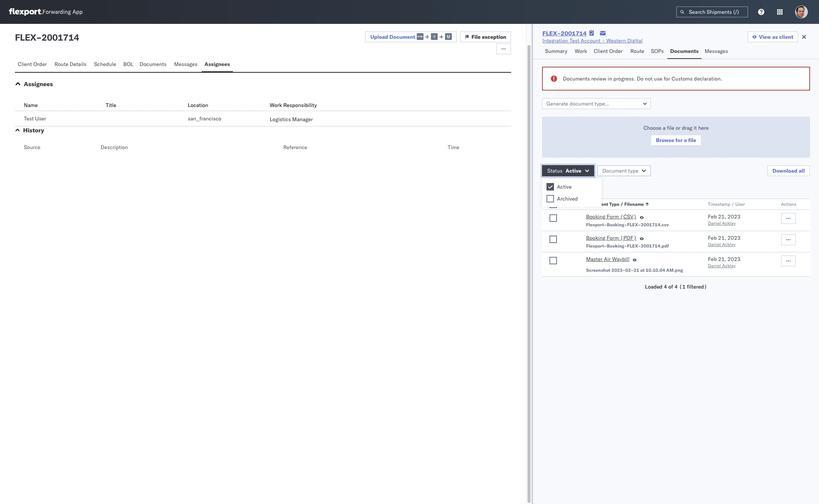 Task type: locate. For each thing, give the bounding box(es) containing it.
1 vertical spatial daniel
[[708, 242, 721, 247]]

0 horizontal spatial work
[[270, 102, 282, 108]]

documents button right bol
[[137, 57, 171, 72]]

0 horizontal spatial messages
[[174, 61, 198, 67]]

1 booking- from the top
[[607, 222, 627, 227]]

0 vertical spatial form
[[607, 213, 619, 220]]

0 vertical spatial feb
[[708, 213, 717, 220]]

1 horizontal spatial work
[[575, 48, 587, 54]]

2 vertical spatial document
[[586, 201, 608, 207]]

for inside button
[[675, 137, 683, 144]]

active up files
[[566, 167, 581, 174]]

- left the western
[[602, 37, 605, 44]]

0 vertical spatial order
[[609, 48, 623, 54]]

1 vertical spatial feb 21, 2023 daniel ackley
[[708, 235, 741, 247]]

feb for booking form (pdf)
[[708, 235, 717, 241]]

digital
[[627, 37, 643, 44]]

2 2023 from the top
[[728, 235, 741, 241]]

flexport- up master
[[586, 243, 607, 249]]

21
[[634, 267, 639, 273]]

0 horizontal spatial test
[[24, 115, 34, 122]]

1 vertical spatial user
[[735, 201, 745, 207]]

work up logistics
[[270, 102, 282, 108]]

2 vertical spatial ackley
[[722, 263, 736, 268]]

for
[[664, 75, 670, 82], [675, 137, 683, 144]]

booking
[[586, 213, 605, 220], [586, 235, 605, 241]]

work
[[575, 48, 587, 54], [270, 102, 282, 108]]

san_francisco
[[188, 115, 221, 122]]

order down the western
[[609, 48, 623, 54]]

description
[[101, 144, 128, 151]]

form down type
[[607, 213, 619, 220]]

form
[[607, 213, 619, 220], [607, 235, 619, 241]]

3 feb 21, 2023 daniel ackley from the top
[[708, 256, 741, 268]]

3 2023 from the top
[[728, 256, 741, 262]]

test up history
[[24, 115, 34, 122]]

1 vertical spatial messages
[[174, 61, 198, 67]]

flexport-
[[586, 222, 607, 227], [586, 243, 607, 249]]

(csv)
[[620, 213, 637, 220]]

client order down the western
[[594, 48, 623, 54]]

1 vertical spatial ackley
[[722, 242, 736, 247]]

1 vertical spatial 2023
[[728, 235, 741, 241]]

route details
[[55, 61, 86, 67]]

1 horizontal spatial 4
[[664, 283, 667, 290]]

1 horizontal spatial file
[[688, 137, 696, 144]]

1 horizontal spatial 2001714
[[561, 29, 587, 37]]

a down drag
[[684, 137, 687, 144]]

document inside "document type / filename" button
[[586, 201, 608, 207]]

0 horizontal spatial a
[[663, 125, 666, 131]]

all
[[799, 167, 805, 174]]

0 vertical spatial 21,
[[718, 213, 726, 220]]

1 flexport- from the top
[[586, 222, 607, 227]]

0 horizontal spatial /
[[621, 201, 623, 207]]

choose a file or drag it here
[[644, 125, 709, 131]]

1 horizontal spatial a
[[684, 137, 687, 144]]

messages
[[705, 48, 728, 54], [174, 61, 198, 67]]

type
[[609, 201, 619, 207]]

file exception button
[[460, 31, 511, 43], [460, 31, 511, 43]]

a right choose
[[663, 125, 666, 131]]

loaded
[[645, 283, 663, 290]]

flexport- down booking form (csv)
[[586, 222, 607, 227]]

client order button
[[591, 44, 627, 59], [15, 57, 52, 72]]

1 vertical spatial 21,
[[718, 235, 726, 241]]

1 horizontal spatial user
[[735, 201, 745, 207]]

upload
[[370, 33, 388, 40]]

2 vertical spatial flex-
[[627, 243, 641, 249]]

file
[[472, 34, 481, 40]]

1 vertical spatial form
[[607, 235, 619, 241]]

0 vertical spatial booking-
[[607, 222, 627, 227]]

work down account
[[575, 48, 587, 54]]

1 horizontal spatial documents
[[563, 75, 590, 82]]

0 vertical spatial work
[[575, 48, 587, 54]]

documents right bol button
[[140, 61, 167, 67]]

2 horizontal spatial documents
[[670, 48, 699, 54]]

1 vertical spatial a
[[684, 137, 687, 144]]

2 vertical spatial feb 21, 2023 daniel ackley
[[708, 256, 741, 268]]

0 vertical spatial for
[[664, 75, 670, 82]]

0 horizontal spatial client order
[[18, 61, 47, 67]]

test
[[570, 37, 579, 44], [24, 115, 34, 122]]

master
[[586, 256, 603, 262]]

flexport- for booking form (pdf)
[[586, 243, 607, 249]]

2001714 down forwarding app at left
[[42, 32, 79, 43]]

active up archived
[[557, 183, 572, 190]]

1 feb 21, 2023 daniel ackley from the top
[[708, 213, 741, 226]]

route
[[630, 48, 644, 54], [55, 61, 68, 67]]

1 vertical spatial assignees
[[24, 80, 53, 88]]

1 horizontal spatial route
[[630, 48, 644, 54]]

booking- for (pdf)
[[607, 243, 627, 249]]

client
[[779, 34, 793, 40]]

1 vertical spatial work
[[270, 102, 282, 108]]

upload document button
[[365, 31, 457, 43]]

0 vertical spatial documents
[[670, 48, 699, 54]]

1 form from the top
[[607, 213, 619, 220]]

work for work
[[575, 48, 587, 54]]

2 flexport- from the top
[[586, 243, 607, 249]]

of
[[668, 283, 673, 290]]

0 vertical spatial messages
[[705, 48, 728, 54]]

2 vertical spatial 2023
[[728, 256, 741, 262]]

2 vertical spatial documents
[[563, 75, 590, 82]]

1 vertical spatial booking
[[586, 235, 605, 241]]

4 right ∙
[[584, 184, 587, 191]]

1 horizontal spatial client
[[594, 48, 608, 54]]

exception
[[482, 34, 506, 40]]

booking- for (csv)
[[607, 222, 627, 227]]

0 vertical spatial file
[[667, 125, 674, 131]]

status active
[[547, 167, 581, 174]]

flexport-booking-flex-2001714.pdf
[[586, 243, 669, 249]]

documents left review
[[563, 75, 590, 82]]

0 vertical spatial client order
[[594, 48, 623, 54]]

booking up master
[[586, 235, 605, 241]]

2023 for (csv)
[[728, 213, 741, 220]]

1 vertical spatial documents
[[140, 61, 167, 67]]

view as client button
[[747, 31, 798, 43]]

- down forwarding app link
[[36, 32, 42, 43]]

flex- down (pdf)
[[627, 243, 641, 249]]

1 vertical spatial active
[[557, 183, 572, 190]]

document for document type / filename
[[586, 201, 608, 207]]

route inside button
[[55, 61, 68, 67]]

0 vertical spatial flexport-
[[586, 222, 607, 227]]

2 feb 21, 2023 daniel ackley from the top
[[708, 235, 741, 247]]

order
[[609, 48, 623, 54], [33, 61, 47, 67]]

status
[[547, 167, 563, 174]]

1 horizontal spatial assignees
[[205, 61, 230, 67]]

0 horizontal spatial route
[[55, 61, 68, 67]]

2 21, from the top
[[718, 235, 726, 241]]

2 form from the top
[[607, 235, 619, 241]]

2 vertical spatial daniel
[[708, 263, 721, 268]]

client order button down flex
[[15, 57, 52, 72]]

0 vertical spatial test
[[570, 37, 579, 44]]

1 horizontal spatial test
[[570, 37, 579, 44]]

user up history
[[35, 115, 46, 122]]

21, for booking form (csv)
[[718, 213, 726, 220]]

1 vertical spatial flexport-
[[586, 243, 607, 249]]

logistics manager
[[270, 116, 313, 123]]

0 horizontal spatial documents
[[140, 61, 167, 67]]

1 vertical spatial for
[[675, 137, 683, 144]]

2 daniel from the top
[[708, 242, 721, 247]]

1 feb from the top
[[708, 213, 717, 220]]

timestamp / user button
[[706, 200, 766, 207]]

document type button
[[597, 165, 651, 176]]

3 feb from the top
[[708, 256, 717, 262]]

daniel
[[708, 220, 721, 226], [708, 242, 721, 247], [708, 263, 721, 268]]

flex- down the (csv)
[[627, 222, 641, 227]]

progress.
[[613, 75, 636, 82]]

1 vertical spatial file
[[688, 137, 696, 144]]

bol
[[123, 61, 133, 67]]

0 vertical spatial feb 21, 2023 daniel ackley
[[708, 213, 741, 226]]

flex- for booking form (csv)
[[627, 222, 641, 227]]

document inside document type button
[[602, 167, 627, 174]]

download
[[773, 167, 797, 174]]

1 horizontal spatial client order
[[594, 48, 623, 54]]

drag
[[682, 125, 692, 131]]

test down flex-2001714 link
[[570, 37, 579, 44]]

user inside timestamp / user button
[[735, 201, 745, 207]]

work for work responsibility
[[270, 102, 282, 108]]

3 daniel from the top
[[708, 263, 721, 268]]

messages for left "messages" button
[[174, 61, 198, 67]]

1 vertical spatial document
[[602, 167, 627, 174]]

form left (pdf)
[[607, 235, 619, 241]]

route details button
[[52, 57, 91, 72]]

for down or
[[675, 137, 683, 144]]

history
[[23, 126, 44, 134]]

1 vertical spatial client
[[18, 61, 32, 67]]

None checkbox
[[547, 195, 554, 202], [550, 257, 557, 264], [547, 195, 554, 202], [550, 257, 557, 264]]

2 booking- from the top
[[607, 243, 627, 249]]

None checkbox
[[547, 183, 554, 191], [550, 201, 557, 208], [550, 214, 557, 222], [550, 236, 557, 243], [547, 183, 554, 191], [550, 201, 557, 208], [550, 214, 557, 222], [550, 236, 557, 243]]

documents button right sops
[[667, 44, 702, 59]]

1 2023 from the top
[[728, 213, 741, 220]]

/ right timestamp
[[732, 201, 734, 207]]

/ right type
[[621, 201, 623, 207]]

client down integration test account - western digital link in the top right of the page
[[594, 48, 608, 54]]

1 21, from the top
[[718, 213, 726, 220]]

0 horizontal spatial client order button
[[15, 57, 52, 72]]

0 horizontal spatial documents button
[[137, 57, 171, 72]]

/
[[621, 201, 623, 207], [732, 201, 734, 207]]

a
[[663, 125, 666, 131], [684, 137, 687, 144]]

0 horizontal spatial order
[[33, 61, 47, 67]]

form for (csv)
[[607, 213, 619, 220]]

2 ackley from the top
[[722, 242, 736, 247]]

documents
[[670, 48, 699, 54], [140, 61, 167, 67], [563, 75, 590, 82]]

here
[[698, 125, 709, 131]]

0 vertical spatial a
[[663, 125, 666, 131]]

0 vertical spatial route
[[630, 48, 644, 54]]

client
[[594, 48, 608, 54], [18, 61, 32, 67]]

booking down document type / filename on the top right of page
[[586, 213, 605, 220]]

client down flex
[[18, 61, 32, 67]]

1 horizontal spatial order
[[609, 48, 623, 54]]

user
[[35, 115, 46, 122], [735, 201, 745, 207]]

booking- down booking form (pdf)
[[607, 243, 627, 249]]

1 vertical spatial order
[[33, 61, 47, 67]]

2001714.pdf
[[641, 243, 669, 249]]

file
[[667, 125, 674, 131], [688, 137, 696, 144]]

3 ackley from the top
[[722, 263, 736, 268]]

booking- down booking form (csv)
[[607, 222, 627, 227]]

client order down flex
[[18, 61, 47, 67]]

1 horizontal spatial for
[[675, 137, 683, 144]]

file left or
[[667, 125, 674, 131]]

4 left of
[[664, 283, 667, 290]]

1 horizontal spatial /
[[732, 201, 734, 207]]

document
[[389, 33, 415, 40], [602, 167, 627, 174], [586, 201, 608, 207]]

flex-2001714 link
[[542, 29, 587, 37]]

user right timestamp
[[735, 201, 745, 207]]

21,
[[718, 213, 726, 220], [718, 235, 726, 241], [718, 256, 726, 262]]

0 vertical spatial 2023
[[728, 213, 741, 220]]

2023 for (pdf)
[[728, 235, 741, 241]]

0 vertical spatial ackley
[[722, 220, 736, 226]]

feb 21, 2023 daniel ackley for (pdf)
[[708, 235, 741, 247]]

1 vertical spatial feb
[[708, 235, 717, 241]]

0 vertical spatial document
[[389, 33, 415, 40]]

1 booking from the top
[[586, 213, 605, 220]]

work inside button
[[575, 48, 587, 54]]

4 right of
[[675, 283, 678, 290]]

browse for a file
[[656, 137, 696, 144]]

4 for ∙
[[584, 184, 587, 191]]

integration test account - western digital link
[[542, 37, 643, 44]]

flexport- for booking form (csv)
[[586, 222, 607, 227]]

0 horizontal spatial user
[[35, 115, 46, 122]]

client order button down the western
[[591, 44, 627, 59]]

messages button
[[702, 44, 732, 59], [171, 57, 202, 72]]

title
[[106, 102, 116, 108]]

0 vertical spatial daniel
[[708, 220, 721, 226]]

2 horizontal spatial 4
[[675, 283, 678, 290]]

0 horizontal spatial for
[[664, 75, 670, 82]]

2 feb from the top
[[708, 235, 717, 241]]

2023
[[728, 213, 741, 220], [728, 235, 741, 241], [728, 256, 741, 262]]

screenshot 2023-02-21 at 10.10.04 am.png
[[586, 267, 683, 273]]

2 vertical spatial 21,
[[718, 256, 726, 262]]

form for (pdf)
[[607, 235, 619, 241]]

1 daniel from the top
[[708, 220, 721, 226]]

documents right sops button
[[670, 48, 699, 54]]

route down the digital
[[630, 48, 644, 54]]

1 vertical spatial flex-
[[627, 222, 641, 227]]

0 horizontal spatial 4
[[584, 184, 587, 191]]

order down flex - 2001714
[[33, 61, 47, 67]]

summary
[[545, 48, 567, 54]]

1 ackley from the top
[[722, 220, 736, 226]]

0 vertical spatial booking
[[586, 213, 605, 220]]

2001714 up account
[[561, 29, 587, 37]]

file down 'it'
[[688, 137, 696, 144]]

flex- up integration
[[542, 29, 561, 37]]

0 vertical spatial assignees
[[205, 61, 230, 67]]

file inside browse for a file button
[[688, 137, 696, 144]]

route inside button
[[630, 48, 644, 54]]

feb
[[708, 213, 717, 220], [708, 235, 717, 241], [708, 256, 717, 262]]

2 vertical spatial feb
[[708, 256, 717, 262]]

1 horizontal spatial messages
[[705, 48, 728, 54]]

flex-
[[542, 29, 561, 37], [627, 222, 641, 227], [627, 243, 641, 249]]

2 booking from the top
[[586, 235, 605, 241]]

route left "details"
[[55, 61, 68, 67]]

it
[[694, 125, 697, 131]]

booking for booking form (pdf)
[[586, 235, 605, 241]]

browse for a file button
[[651, 135, 702, 146]]

3 21, from the top
[[718, 256, 726, 262]]

for right the use
[[664, 75, 670, 82]]



Task type: describe. For each thing, give the bounding box(es) containing it.
booking form (csv)
[[586, 213, 637, 220]]

screenshot
[[586, 267, 610, 273]]

1 vertical spatial client order
[[18, 61, 47, 67]]

flexport. image
[[9, 8, 43, 16]]

route for route details
[[55, 61, 68, 67]]

1 vertical spatial test
[[24, 115, 34, 122]]

messages for the right "messages" button
[[705, 48, 728, 54]]

type
[[628, 167, 638, 174]]

integration test account - western digital
[[542, 37, 643, 44]]

in
[[608, 75, 612, 82]]

0 horizontal spatial file
[[667, 125, 674, 131]]

feb for booking form (csv)
[[708, 213, 717, 220]]

route for route
[[630, 48, 644, 54]]

ackley for (pdf)
[[722, 242, 736, 247]]

1 horizontal spatial client order button
[[591, 44, 627, 59]]

upload document
[[370, 33, 415, 40]]

2023-
[[612, 267, 625, 273]]

0 vertical spatial user
[[35, 115, 46, 122]]

customs
[[672, 75, 693, 82]]

0 horizontal spatial messages button
[[171, 57, 202, 72]]

sops button
[[648, 44, 667, 59]]

declaration.
[[694, 75, 722, 82]]

work button
[[572, 44, 591, 59]]

flex - 2001714
[[15, 32, 79, 43]]

ackley for (csv)
[[722, 220, 736, 226]]

choose
[[644, 125, 661, 131]]

documents for documents review in progress. do not use for customs declaration.
[[563, 75, 590, 82]]

name
[[24, 102, 38, 108]]

1 horizontal spatial documents button
[[667, 44, 702, 59]]

download all button
[[767, 165, 810, 176]]

details
[[70, 61, 86, 67]]

reference
[[283, 144, 307, 151]]

1 horizontal spatial -
[[602, 37, 605, 44]]

documents for documents button to the right
[[670, 48, 699, 54]]

document for document type
[[602, 167, 627, 174]]

history button
[[23, 126, 44, 134]]

document type / filename button
[[585, 200, 693, 207]]

flex- for booking form (pdf)
[[627, 243, 641, 249]]

file exception
[[472, 34, 506, 40]]

0 horizontal spatial assignees
[[24, 80, 53, 88]]

responsibility
[[283, 102, 317, 108]]

master air waybill
[[586, 256, 629, 262]]

0 horizontal spatial 2001714
[[42, 32, 79, 43]]

filename
[[624, 201, 644, 207]]

(pdf)
[[620, 235, 637, 241]]

documents review in progress. do not use for customs declaration.
[[563, 75, 722, 82]]

booking for booking form (csv)
[[586, 213, 605, 220]]

browse
[[656, 137, 674, 144]]

time
[[448, 144, 459, 151]]

booking form (pdf) link
[[586, 234, 637, 243]]

daniel for (pdf)
[[708, 242, 721, 247]]

document inside upload document button
[[389, 33, 415, 40]]

uploaded files ∙ 4
[[542, 184, 587, 191]]

sops
[[651, 48, 664, 54]]

manager
[[292, 116, 313, 123]]

waybill
[[612, 256, 629, 262]]

view as client
[[759, 34, 793, 40]]

archived
[[557, 195, 578, 202]]

documents for documents button to the left
[[140, 61, 167, 67]]

western
[[606, 37, 626, 44]]

work responsibility
[[270, 102, 317, 108]]

0 vertical spatial flex-
[[542, 29, 561, 37]]

test user
[[24, 115, 46, 122]]

0 horizontal spatial client
[[18, 61, 32, 67]]

actions
[[781, 201, 796, 207]]

bol button
[[120, 57, 137, 72]]

do
[[637, 75, 644, 82]]

flex
[[15, 32, 36, 43]]

Generate document type... text field
[[542, 98, 651, 109]]

a inside button
[[684, 137, 687, 144]]

filtered)
[[687, 283, 707, 290]]

schedule
[[94, 61, 116, 67]]

2 / from the left
[[732, 201, 734, 207]]

or
[[676, 125, 681, 131]]

integration
[[542, 37, 568, 44]]

forwarding app link
[[9, 8, 83, 16]]

booking form (pdf)
[[586, 235, 637, 241]]

∙
[[579, 184, 583, 191]]

flex-2001714
[[542, 29, 587, 37]]

10.10.04
[[646, 267, 665, 273]]

not
[[645, 75, 653, 82]]

master air waybill link
[[586, 255, 629, 264]]

feb 21, 2023 daniel ackley for (csv)
[[708, 213, 741, 226]]

0 horizontal spatial assignees button
[[24, 80, 53, 88]]

am.png
[[666, 267, 683, 273]]

timestamp / user
[[708, 201, 745, 207]]

21, for booking form (pdf)
[[718, 235, 726, 241]]

logistics
[[270, 116, 291, 123]]

document type / filename
[[586, 201, 644, 207]]

0 vertical spatial active
[[566, 167, 581, 174]]

location
[[188, 102, 208, 108]]

at
[[640, 267, 645, 273]]

uploaded
[[542, 184, 566, 191]]

forwarding
[[43, 8, 71, 15]]

0 horizontal spatial -
[[36, 32, 42, 43]]

timestamp
[[708, 201, 730, 207]]

schedule button
[[91, 57, 120, 72]]

0 vertical spatial client
[[594, 48, 608, 54]]

review
[[591, 75, 606, 82]]

4 for of
[[675, 283, 678, 290]]

summary button
[[542, 44, 572, 59]]

1 horizontal spatial assignees button
[[202, 57, 233, 72]]

app
[[72, 8, 83, 15]]

1 horizontal spatial messages button
[[702, 44, 732, 59]]

Search Shipments (/) text field
[[676, 6, 748, 18]]

files
[[567, 184, 578, 191]]

document type
[[602, 167, 638, 174]]

loaded 4 of 4 (1 filtered)
[[645, 283, 707, 290]]

as
[[772, 34, 778, 40]]

1 / from the left
[[621, 201, 623, 207]]

daniel for (csv)
[[708, 220, 721, 226]]

view
[[759, 34, 771, 40]]

assignees inside button
[[205, 61, 230, 67]]

account
[[581, 37, 600, 44]]

(1
[[679, 283, 686, 290]]

2001714.csv
[[641, 222, 669, 227]]



Task type: vqa. For each thing, say whether or not it's contained in the screenshot.
test 20 wi team assig
no



